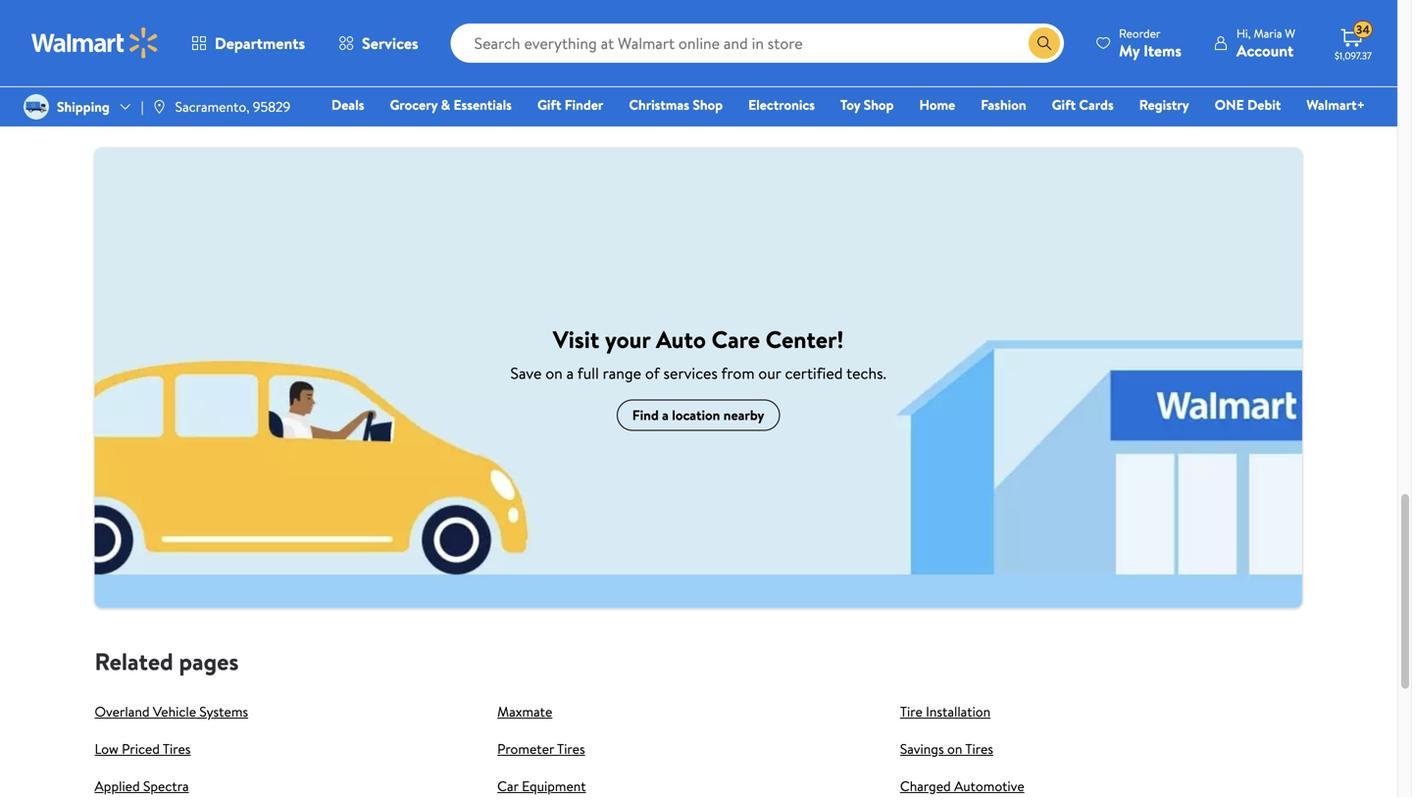Task type: vqa. For each thing, say whether or not it's contained in the screenshot.
"ONE Debit" LINK
yes



Task type: locate. For each thing, give the bounding box(es) containing it.
gift for gift cards
[[1052, 95, 1076, 114]]

1 tires from the left
[[163, 740, 191, 759]]

one debit link
[[1206, 94, 1290, 115]]

our
[[758, 362, 781, 384]]

gift left the 'finder'
[[537, 95, 561, 114]]

find a location nearby
[[632, 406, 764, 425]]

savings on tires
[[900, 740, 993, 759]]

a left full
[[566, 362, 574, 384]]

0 horizontal spatial shop
[[693, 95, 723, 114]]

nearby
[[724, 406, 764, 425]]

0 horizontal spatial tires
[[163, 740, 191, 759]]

items
[[1144, 40, 1182, 61]]

1 vertical spatial on
[[947, 740, 962, 759]]

tires right priced
[[163, 740, 191, 759]]

grocery & essentials
[[390, 95, 512, 114]]

1 horizontal spatial tires
[[557, 740, 585, 759]]

electronics
[[748, 95, 815, 114]]

1 horizontal spatial a
[[662, 406, 669, 425]]

tire installation link
[[900, 702, 991, 722]]

w
[[1285, 25, 1296, 42]]

tires
[[163, 740, 191, 759], [557, 740, 585, 759], [965, 740, 993, 759]]

0 vertical spatial on
[[545, 362, 563, 384]]

a right find
[[662, 406, 669, 425]]

services
[[663, 362, 718, 384]]

&
[[441, 95, 450, 114]]

 image right |
[[152, 99, 167, 115]]

fashion link
[[972, 94, 1035, 115]]

shop
[[693, 95, 723, 114], [864, 95, 894, 114]]

toy shop
[[840, 95, 894, 114]]

1 shop from the left
[[693, 95, 723, 114]]

location
[[672, 406, 720, 425]]

on right the save
[[545, 362, 563, 384]]

1 horizontal spatial on
[[947, 740, 962, 759]]

shop right christmas
[[693, 95, 723, 114]]

car
[[497, 777, 519, 796]]

deals
[[332, 95, 364, 114]]

on
[[545, 362, 563, 384], [947, 740, 962, 759]]

|
[[141, 97, 144, 116]]

sacramento, 95829
[[175, 97, 291, 116]]

0 horizontal spatial  image
[[24, 94, 49, 120]]

0 horizontal spatial a
[[566, 362, 574, 384]]

tires for low priced tires
[[163, 740, 191, 759]]

Search search field
[[451, 24, 1064, 63]]

a inside the "visit your auto care center! save on a full range of services from our certified techs."
[[566, 362, 574, 384]]

low priced tires link
[[95, 740, 191, 759]]

installation
[[926, 702, 991, 722]]

on right 'savings'
[[947, 740, 962, 759]]

savings on tires link
[[900, 740, 993, 759]]

from
[[721, 362, 755, 384]]

 image for sacramento, 95829
[[152, 99, 167, 115]]

visit
[[553, 323, 599, 356]]

maria
[[1254, 25, 1282, 42]]

tires up equipment
[[557, 740, 585, 759]]

applied spectra link
[[95, 777, 189, 796]]

1 horizontal spatial shop
[[864, 95, 894, 114]]

 image for shipping
[[24, 94, 49, 120]]

gift
[[537, 95, 561, 114], [1052, 95, 1076, 114]]

related pages
[[95, 646, 239, 678]]

 image left shipping
[[24, 94, 49, 120]]

0 horizontal spatial gift
[[537, 95, 561, 114]]

find
[[632, 406, 659, 425]]

electronics link
[[740, 94, 824, 115]]

finder
[[565, 95, 603, 114]]

shop for christmas shop
[[693, 95, 723, 114]]

services button
[[322, 20, 435, 67]]

your
[[605, 323, 650, 356]]

2 shop from the left
[[864, 95, 894, 114]]

find a location nearby link
[[617, 399, 780, 431]]

0 horizontal spatial on
[[545, 362, 563, 384]]

shop inside "link"
[[864, 95, 894, 114]]

1 horizontal spatial  image
[[152, 99, 167, 115]]

overland
[[95, 702, 150, 722]]

0 vertical spatial a
[[566, 362, 574, 384]]

charged automotive link
[[900, 777, 1025, 796]]

 image
[[24, 94, 49, 120], [152, 99, 167, 115]]

1 gift from the left
[[537, 95, 561, 114]]

1 vertical spatial a
[[662, 406, 669, 425]]

center!
[[766, 323, 844, 356]]

1 horizontal spatial gift
[[1052, 95, 1076, 114]]

registry
[[1139, 95, 1189, 114]]

2 gift from the left
[[1052, 95, 1076, 114]]

automotive
[[954, 777, 1025, 796]]

gift cards
[[1052, 95, 1114, 114]]

my
[[1119, 40, 1140, 61]]

departments button
[[175, 20, 322, 67]]

a
[[566, 362, 574, 384], [662, 406, 669, 425]]

gift left the cards
[[1052, 95, 1076, 114]]

services
[[362, 32, 418, 54]]

essentials
[[454, 95, 512, 114]]

2 horizontal spatial tires
[[965, 740, 993, 759]]

departments
[[215, 32, 305, 54]]

maxmate
[[497, 702, 552, 722]]

shop right "toy"
[[864, 95, 894, 114]]

charged
[[900, 777, 951, 796]]

3 tires from the left
[[965, 740, 993, 759]]

tires up automotive
[[965, 740, 993, 759]]

related
[[95, 646, 173, 678]]



Task type: describe. For each thing, give the bounding box(es) containing it.
techs.
[[846, 362, 886, 384]]

prometer tires
[[497, 740, 585, 759]]

save
[[510, 362, 542, 384]]

tire installation
[[900, 702, 991, 722]]

charged automotive
[[900, 777, 1025, 796]]

prometer tires link
[[497, 740, 585, 759]]

car equipment
[[497, 777, 586, 796]]

search icon image
[[1037, 35, 1052, 51]]

gift finder link
[[529, 94, 612, 115]]

one debit
[[1215, 95, 1281, 114]]

Walmart Site-Wide search field
[[451, 24, 1064, 63]]

debit
[[1248, 95, 1281, 114]]

christmas shop link
[[620, 94, 732, 115]]

toy shop link
[[832, 94, 903, 115]]

fashion
[[981, 95, 1026, 114]]

spectra
[[143, 777, 189, 796]]

maxmate link
[[497, 702, 552, 722]]

deals link
[[323, 94, 373, 115]]

gift cards link
[[1043, 94, 1123, 115]]

auto
[[656, 323, 706, 356]]

vehicle
[[153, 702, 196, 722]]

gift for gift finder
[[537, 95, 561, 114]]

equipment
[[522, 777, 586, 796]]

on inside the "visit your auto care center! save on a full range of services from our certified techs."
[[545, 362, 563, 384]]

low
[[95, 740, 118, 759]]

reorder
[[1119, 25, 1161, 42]]

care
[[712, 323, 760, 356]]

grocery
[[390, 95, 438, 114]]

of
[[645, 362, 660, 384]]

christmas
[[629, 95, 689, 114]]

95829
[[253, 97, 291, 116]]

grocery & essentials link
[[381, 94, 521, 115]]

sacramento,
[[175, 97, 250, 116]]

hi, maria w account
[[1237, 25, 1296, 61]]

walmart+ link
[[1298, 94, 1374, 115]]

account
[[1237, 40, 1294, 61]]

applied spectra
[[95, 777, 189, 796]]

a inside the find a location nearby link
[[662, 406, 669, 425]]

2 tires from the left
[[557, 740, 585, 759]]

tire
[[900, 702, 923, 722]]

systems
[[199, 702, 248, 722]]

walmart image
[[31, 27, 159, 59]]

reorder my items
[[1119, 25, 1182, 61]]

overland vehicle systems
[[95, 702, 248, 722]]

car equipment link
[[497, 777, 586, 796]]

christmas shop
[[629, 95, 723, 114]]

applied
[[95, 777, 140, 796]]

gift finder
[[537, 95, 603, 114]]

tires for savings on tires
[[965, 740, 993, 759]]

home
[[919, 95, 955, 114]]

shop for toy shop
[[864, 95, 894, 114]]

priced
[[122, 740, 160, 759]]

low priced tires
[[95, 740, 191, 759]]

34
[[1356, 21, 1370, 38]]

cards
[[1079, 95, 1114, 114]]

visit your auto care center! save on a full range of services from our certified techs.
[[510, 323, 886, 384]]

pages
[[179, 646, 239, 678]]

registry link
[[1130, 94, 1198, 115]]

hi,
[[1237, 25, 1251, 42]]

one
[[1215, 95, 1244, 114]]

certified
[[785, 362, 843, 384]]

$1,097.37
[[1335, 49, 1372, 62]]

walmart+
[[1307, 95, 1365, 114]]

shipping
[[57, 97, 110, 116]]

overland vehicle systems link
[[95, 702, 248, 722]]

home link
[[911, 94, 964, 115]]

prometer
[[497, 740, 554, 759]]

range
[[603, 362, 641, 384]]

full
[[577, 362, 599, 384]]



